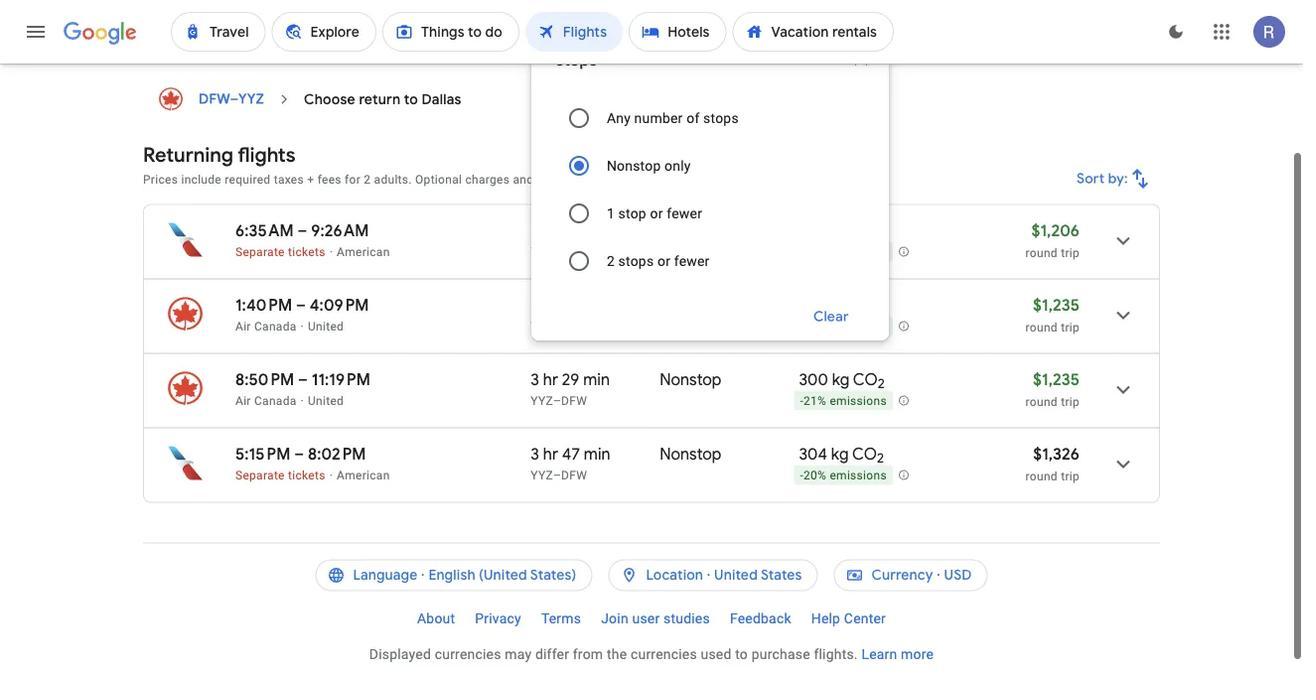 Task type: describe. For each thing, give the bounding box(es) containing it.
privacy
[[475, 611, 522, 628]]

2 inside "300 kg co 2"
[[878, 376, 885, 393]]

3 inside the 3 hr 29 min yyz
[[531, 295, 540, 316]]

yyz inside the 3 hr 29 min yyz
[[531, 319, 553, 333]]

tickets for 8:02 pm
[[288, 469, 326, 482]]

states)
[[530, 567, 577, 585]]

$1,235 round trip for 11:19 pm
[[1026, 370, 1080, 409]]

passenger
[[651, 172, 710, 186]]

co for 300 kg co
[[853, 295, 878, 316]]

canada for 1:40 pm
[[254, 319, 297, 333]]

all filters (3) button
[[143, 0, 276, 31]]

1 currencies from the left
[[435, 647, 501, 663]]

8:50 pm – 11:19 pm
[[236, 370, 371, 390]]

leaves toronto pearson international airport at 5:15 pm on monday, january 1 and arrives at dallas/fort worth international airport at 8:02 pm on monday, january 1. element
[[236, 444, 366, 465]]

language
[[353, 567, 418, 585]]

2 vertical spatial united
[[715, 567, 758, 585]]

– inside "3 hr 47 min yyz – dfw"
[[553, 469, 562, 482]]

or for stops
[[658, 253, 671, 269]]

nonstop flight. element for 3 hr 29 min
[[660, 370, 722, 393]]

47
[[562, 444, 580, 465]]

change appearance image
[[1153, 8, 1200, 56]]

1:40 pm – 4:09 pm
[[236, 295, 369, 316]]

any
[[607, 110, 631, 126]]

29 for 3 hr 29 min yyz
[[562, 295, 580, 316]]

clear
[[814, 308, 850, 326]]

may inside returning flights main content
[[588, 172, 612, 186]]

flight details. leaves toronto pearson international airport at 5:15 pm on monday, january 1 and arrives at dallas/fort worth international airport at 8:02 pm on monday, january 1. image
[[1100, 441, 1148, 488]]

all
[[181, 6, 198, 24]]

user
[[633, 611, 660, 628]]

nonstop inside popup button
[[543, 6, 599, 24]]

optional
[[415, 172, 462, 186]]

(united
[[479, 567, 528, 585]]

9:26 am
[[311, 221, 369, 241]]

more
[[901, 647, 934, 663]]

states
[[761, 567, 802, 585]]

less
[[296, 6, 325, 24]]

bag
[[537, 172, 558, 186]]

american for 9:26 am
[[337, 245, 390, 259]]

leaves toronto pearson international airport at 6:35 am on monday, january 1 and arrives at dallas/fort worth international airport at 9:26 am on monday, january 1. element
[[236, 221, 369, 241]]

stops
[[555, 50, 597, 71]]

nonstop flight. element for 3 hr 47 min
[[660, 444, 722, 468]]

trip for 3 hr 51 min
[[1061, 246, 1080, 260]]

1235 US dollars text field
[[1034, 295, 1080, 316]]

(3)
[[243, 6, 260, 24]]

stop
[[619, 205, 647, 222]]

-20% emissions for $1,206
[[800, 246, 887, 260]]

airlines button
[[641, 0, 737, 31]]

feedback link
[[720, 604, 802, 635]]

2 stops or fewer
[[607, 253, 710, 269]]

3 hr 29 min yyz – dfw
[[531, 370, 610, 408]]

0 horizontal spatial may
[[505, 647, 532, 663]]

nonstop for 3 hr 47 min
[[660, 444, 722, 465]]

dfw inside "3 hr 47 min yyz – dfw"
[[562, 469, 587, 482]]

$1,235 for 8:50 pm – 11:19 pm
[[1034, 370, 1080, 390]]

21% for 11:19 pm
[[804, 395, 827, 409]]

total duration 3 hr 51 min. element
[[531, 221, 660, 244]]

$1,206 round trip
[[1026, 221, 1080, 260]]

return
[[359, 90, 401, 108]]

clear button
[[790, 293, 873, 341]]

passenger assistance button
[[651, 172, 773, 186]]

- for 3 hr 29 min
[[800, 395, 804, 409]]

1
[[607, 205, 615, 222]]

about
[[417, 611, 455, 628]]

about link
[[407, 604, 465, 635]]

$1,326
[[1034, 444, 1080, 465]]

5:15 pm
[[236, 444, 291, 465]]

include
[[181, 172, 222, 186]]

united states
[[715, 567, 802, 585]]

privacy link
[[465, 604, 532, 635]]

$1,326 round trip
[[1026, 444, 1080, 483]]

+
[[307, 172, 314, 186]]

11:19 pm
[[312, 370, 371, 390]]

separate for 5:15 pm
[[236, 469, 285, 482]]

0 vertical spatial stops
[[704, 110, 739, 126]]

2 inside the 304 kg co 2
[[877, 450, 885, 467]]

2 trip from the top
[[1061, 320, 1080, 334]]

separate for 6:35 am
[[236, 245, 285, 259]]

only
[[665, 158, 691, 174]]

sort by:
[[1077, 170, 1129, 188]]

3 for 3 hr 51 min
[[531, 221, 540, 241]]

min for 3 hr 51 min
[[581, 221, 608, 241]]

tickets for 9:26 am
[[288, 245, 326, 259]]

dfw inside 3 hr 51 min yyz dfw
[[562, 245, 587, 259]]

21% for 4:09 pm
[[804, 320, 827, 334]]

location
[[646, 567, 704, 585]]

purchase
[[752, 647, 811, 663]]

center
[[844, 611, 886, 628]]

adults.
[[374, 172, 412, 186]]

3 for 3 hr 47 min
[[531, 444, 540, 465]]

required
[[225, 172, 271, 186]]

assistance
[[713, 172, 773, 186]]

austin button
[[436, 0, 524, 31]]

nonstop for 3 hr 29 min
[[660, 370, 722, 390]]

2 currencies from the left
[[631, 647, 697, 663]]

join user studies link
[[591, 604, 720, 635]]

returning
[[143, 142, 233, 167]]

- for 3 hr 47 min
[[800, 469, 804, 483]]

yyz for 5:15 pm – 8:02 pm
[[531, 469, 553, 482]]

airlines
[[653, 6, 703, 24]]

by:
[[1109, 170, 1129, 188]]

austin
[[448, 6, 490, 24]]

terms
[[541, 611, 582, 628]]

Arrival time: 9:26 AM. text field
[[311, 221, 369, 241]]

3 for 3 hr 29 min
[[531, 370, 540, 390]]

6:35 am – 9:26 am
[[236, 221, 369, 241]]

Departure time: 5:15 PM. text field
[[236, 444, 291, 465]]

1 stop or fewer
[[607, 205, 703, 222]]

or for stop
[[650, 205, 664, 222]]

bag fees button
[[537, 172, 585, 186]]

air canada for 8:50 pm
[[236, 394, 297, 408]]

taxes
[[274, 172, 304, 186]]

flights.
[[814, 647, 858, 663]]

from
[[573, 647, 604, 663]]

for
[[345, 172, 361, 186]]

300 for 300 kg co
[[799, 295, 829, 316]]

bags button
[[745, 0, 822, 31]]

air for 8:50 pm
[[236, 394, 251, 408]]

Arrival time: 11:19 PM. text field
[[312, 370, 371, 390]]

used
[[701, 647, 732, 663]]

number
[[635, 110, 683, 126]]

price
[[842, 6, 876, 24]]

304 kg co 2
[[799, 444, 885, 467]]

300 kg co 2
[[799, 370, 885, 393]]

3 hr 51 min yyz dfw
[[531, 221, 608, 259]]

less emissions button
[[284, 0, 428, 31]]

flights
[[238, 142, 296, 167]]

29 for 3 hr 29 min yyz – dfw
[[562, 370, 580, 390]]

flight details. leaves toronto pearson international airport at 1:40 pm on monday, january 1 and arrives at dallas/fort worth international airport at 4:09 pm on monday, january 1. image
[[1100, 292, 1148, 339]]

Departure time: 1:40 PM. text field
[[236, 295, 292, 316]]

total duration 3 hr 29 min. element
[[531, 370, 660, 393]]

help center
[[812, 611, 886, 628]]

displayed currencies may differ from the currencies used to purchase flights. learn more
[[369, 647, 934, 663]]



Task type: vqa. For each thing, say whether or not it's contained in the screenshot.
field
no



Task type: locate. For each thing, give the bounding box(es) containing it.
help
[[812, 611, 841, 628]]

round for 3 hr 47 min
[[1026, 470, 1058, 483]]

emissions down "300 kg co 2"
[[830, 395, 887, 409]]

yyz inside "3 hr 47 min yyz – dfw"
[[531, 469, 553, 482]]

29 inside the 3 hr 29 min yyz
[[562, 295, 580, 316]]

1 $1,235 from the top
[[1034, 295, 1080, 316]]

join user studies
[[601, 611, 710, 628]]

bags
[[757, 6, 789, 24]]

0 vertical spatial air canada
[[236, 319, 297, 333]]

kg inside "300 kg co 2"
[[832, 370, 850, 390]]

min down the 3 hr 29 min yyz
[[583, 370, 610, 390]]

20% for 3 hr 47 min
[[804, 469, 827, 483]]

$1,235 round trip for 4:09 pm
[[1026, 295, 1080, 334]]

canada down 8:50 pm
[[254, 394, 297, 408]]

tickets
[[288, 245, 326, 259], [288, 469, 326, 482]]

sort by: button
[[1069, 155, 1161, 203]]

min inside the 3 hr 29 min yyz
[[583, 295, 610, 316]]

filters
[[201, 6, 239, 24]]

dfw down 51
[[562, 245, 587, 259]]

– down "total duration 3 hr 29 min." element
[[553, 394, 562, 408]]

trip for 3 hr 47 min
[[1061, 470, 1080, 483]]

– inside 3 hr 29 min yyz – dfw
[[553, 394, 562, 408]]

trip inside $1,206 round trip
[[1061, 246, 1080, 260]]

1 vertical spatial $1,235 round trip
[[1026, 370, 1080, 409]]

0 vertical spatial kg
[[832, 295, 850, 316]]

1 vertical spatial american
[[337, 469, 390, 482]]

fees
[[318, 172, 342, 186], [561, 172, 585, 186]]

Arrival time: 4:09 PM. text field
[[310, 295, 369, 316]]

-20% emissions
[[800, 246, 887, 260], [800, 469, 887, 483]]

0 vertical spatial 20%
[[804, 246, 827, 260]]

differ
[[536, 647, 570, 663]]

1326 US dollars text field
[[1034, 444, 1080, 465]]

hr inside 3 hr 29 min yyz – dfw
[[543, 370, 558, 390]]

1 separate tickets from the top
[[236, 245, 326, 259]]

kg right 304
[[832, 444, 849, 465]]

3 3 from the top
[[531, 370, 540, 390]]

3 co from the top
[[853, 444, 877, 465]]

min down 3 hr 51 min yyz dfw
[[583, 295, 610, 316]]

hr down the 3 hr 29 min yyz
[[543, 370, 558, 390]]

trip down $1,326
[[1061, 470, 1080, 483]]

4 - from the top
[[800, 469, 804, 483]]

-20% emissions button
[[793, 221, 910, 263]]

-20% emissions down the 304 kg co 2
[[800, 469, 887, 483]]

None search field
[[143, 0, 1161, 341]]

2 nonstop flight. element from the top
[[660, 444, 722, 468]]

emissions up "300 kg co"
[[830, 246, 887, 260]]

-21% emissions down "300 kg co 2"
[[800, 395, 887, 409]]

round inside $1,206 round trip
[[1026, 246, 1058, 260]]

1 vertical spatial stops
[[619, 253, 654, 269]]

1 vertical spatial to
[[736, 647, 748, 663]]

- down "300 kg co 2"
[[800, 395, 804, 409]]

2 300 from the top
[[799, 370, 829, 390]]

1 20% from the top
[[804, 246, 827, 260]]

2 -21% emissions from the top
[[800, 395, 887, 409]]

leaves toronto pearson international airport at 1:40 pm on monday, january 1 and arrives at dallas/fort worth international airport at 4:09 pm on monday, january 1. element
[[236, 295, 369, 316]]

kg for 304 kg co 2
[[832, 444, 849, 465]]

may left differ at the bottom of page
[[505, 647, 532, 663]]

co inside the 304 kg co 2
[[853, 444, 877, 465]]

1 vertical spatial united
[[308, 394, 344, 408]]

separate tickets down '5:15 pm'
[[236, 469, 326, 482]]

– left 11:19 pm text field
[[298, 370, 308, 390]]

min inside "3 hr 47 min yyz – dfw"
[[584, 444, 611, 465]]

emissions down "300 kg co"
[[830, 320, 887, 334]]

air
[[236, 319, 251, 333], [236, 394, 251, 408]]

1 vertical spatial nonstop flight. element
[[660, 444, 722, 468]]

1 horizontal spatial may
[[588, 172, 612, 186]]

returning flights main content
[[143, 79, 1161, 519]]

6:35 am
[[236, 221, 294, 241]]

hr for 3 hr 51 min
[[543, 221, 558, 241]]

1206 US dollars text field
[[1032, 221, 1080, 241]]

– right '5:15 pm'
[[294, 444, 304, 465]]

51
[[562, 221, 577, 241]]

0 vertical spatial united
[[308, 319, 344, 333]]

- inside popup button
[[800, 246, 804, 260]]

air canada for 1:40 pm
[[236, 319, 297, 333]]

3 down 3 hr 51 min yyz dfw
[[531, 295, 540, 316]]

1 horizontal spatial to
[[736, 647, 748, 663]]

stops down stop
[[619, 253, 654, 269]]

emissions
[[329, 6, 394, 24], [830, 246, 887, 260], [830, 320, 887, 334], [830, 395, 887, 409], [830, 469, 887, 483]]

trip inside $1,326 round trip
[[1061, 470, 1080, 483]]

0 vertical spatial $1,235 round trip
[[1026, 295, 1080, 334]]

kg inside the 304 kg co 2
[[832, 444, 849, 465]]

dfw down 47
[[562, 469, 587, 482]]

29 down the 3 hr 29 min yyz
[[562, 370, 580, 390]]

flight details. leaves toronto pearson international airport at 8:50 pm on monday, january 1 and arrives at dallas/fort worth international airport at 11:19 pm on monday, january 1. image
[[1100, 366, 1148, 414]]

 image for 9:26 am
[[330, 245, 333, 259]]

air for 1:40 pm
[[236, 319, 251, 333]]

2 right 304
[[877, 450, 885, 467]]

2  image from the top
[[330, 469, 333, 482]]

hr inside 3 hr 51 min yyz dfw
[[543, 221, 558, 241]]

co right 304
[[853, 444, 877, 465]]

choose
[[304, 90, 356, 108]]

4 3 from the top
[[531, 444, 540, 465]]

0 vertical spatial  image
[[330, 245, 333, 259]]

2 $1,235 round trip from the top
[[1026, 370, 1080, 409]]

dfw
[[199, 90, 230, 108], [562, 245, 587, 259], [562, 394, 587, 408], [562, 469, 587, 482]]

0 vertical spatial separate
[[236, 245, 285, 259]]

300 down clear button
[[799, 370, 829, 390]]

- down 304
[[800, 469, 804, 483]]

emissions for 3 hr 47 min
[[830, 469, 887, 483]]

emissions down the 304 kg co 2
[[830, 469, 887, 483]]

0 vertical spatial 21%
[[804, 320, 827, 334]]

2 21% from the top
[[804, 395, 827, 409]]

nonstop only
[[607, 158, 691, 174]]

4:09 pm
[[310, 295, 369, 316]]

min right 47
[[584, 444, 611, 465]]

1 vertical spatial 21%
[[804, 395, 827, 409]]

0 horizontal spatial stops
[[619, 253, 654, 269]]

300 down -20% emissions popup button
[[799, 295, 829, 316]]

1 vertical spatial $1,235
[[1034, 370, 1080, 390]]

sort
[[1077, 170, 1105, 188]]

0 vertical spatial 29
[[562, 295, 580, 316]]

trip down $1,206
[[1061, 246, 1080, 260]]

flight details. leaves toronto pearson international airport at 6:35 am on monday, january 1 and arrives at dallas/fort worth international airport at 9:26 am on monday, january 1. image
[[1100, 217, 1148, 265]]

round down 1235 us dollars text box
[[1026, 395, 1058, 409]]

1 hr from the top
[[543, 221, 558, 241]]

trip for 3 hr 29 min
[[1061, 395, 1080, 409]]

united down 4:09 pm
[[308, 319, 344, 333]]

separate
[[236, 245, 285, 259], [236, 469, 285, 482]]

returning flights
[[143, 142, 296, 167]]

1 nonstop flight. element from the top
[[660, 370, 722, 393]]

or right stop
[[650, 205, 664, 222]]

1 vertical spatial or
[[658, 253, 671, 269]]

1 vertical spatial 20%
[[804, 469, 827, 483]]

kg down clear button
[[832, 370, 850, 390]]

co for 304 kg co 2
[[853, 444, 877, 465]]

kg
[[832, 295, 850, 316], [832, 370, 850, 390], [832, 444, 849, 465]]

fewer for 2 stops or fewer
[[675, 253, 710, 269]]

english (united states)
[[429, 567, 577, 585]]

american for 8:02 pm
[[337, 469, 390, 482]]

2 $1,235 from the top
[[1034, 370, 1080, 390]]

fewer down passenger
[[667, 205, 703, 222]]

2 separate from the top
[[236, 469, 285, 482]]

united left states
[[715, 567, 758, 585]]

1 3 from the top
[[531, 221, 540, 241]]

$1,235 down $1,206 round trip
[[1034, 295, 1080, 316]]

kg for 300 kg co 2
[[832, 370, 850, 390]]

304
[[799, 444, 828, 465]]

stops option group
[[555, 94, 865, 285]]

yyz up flights
[[238, 90, 264, 108]]

yyz inside 3 hr 51 min yyz dfw
[[531, 245, 553, 259]]

3 down the 3 hr 29 min yyz
[[531, 370, 540, 390]]

-21% emissions down "300 kg co"
[[800, 320, 887, 334]]

– for 11:19 pm
[[298, 370, 308, 390]]

– for 4:09 pm
[[296, 295, 306, 316]]

0 vertical spatial to
[[404, 90, 418, 108]]

3 left 47
[[531, 444, 540, 465]]

yyz up 3 hr 29 min yyz – dfw
[[531, 319, 553, 333]]

3 trip from the top
[[1061, 395, 1080, 409]]

1 separate from the top
[[236, 245, 285, 259]]

all filters (3)
[[181, 6, 260, 24]]

0 vertical spatial air
[[236, 319, 251, 333]]

0 vertical spatial may
[[588, 172, 612, 186]]

currency
[[872, 567, 934, 585]]

stops
[[704, 110, 739, 126], [619, 253, 654, 269]]

1 vertical spatial air canada
[[236, 394, 297, 408]]

united for 4:09 pm
[[308, 319, 344, 333]]

close dialog image
[[850, 47, 873, 71]]

$1,206
[[1032, 221, 1080, 241]]

2 29 from the top
[[562, 370, 580, 390]]

separate tickets for 5:15 pm
[[236, 469, 326, 482]]

round for 3 hr 51 min
[[1026, 246, 1058, 260]]

1 vertical spatial canada
[[254, 394, 297, 408]]

1235 US dollars text field
[[1034, 370, 1080, 390]]

1 tickets from the top
[[288, 245, 326, 259]]

to left dallas
[[404, 90, 418, 108]]

$1,235 round trip up 1235 us dollars text box
[[1026, 295, 1080, 334]]

1 vertical spatial co
[[853, 370, 878, 390]]

1 -20% emissions from the top
[[800, 246, 887, 260]]

-21% emissions for 11:19 pm
[[800, 395, 887, 409]]

round down 1235 us dollars text field
[[1026, 320, 1058, 334]]

2 co from the top
[[853, 370, 878, 390]]

separate down '5:15 pm'
[[236, 469, 285, 482]]

300
[[799, 295, 829, 316], [799, 370, 829, 390]]

main menu image
[[24, 20, 48, 44]]

kg down -20% emissions popup button
[[832, 295, 850, 316]]

300 for 300 kg co 2
[[799, 370, 829, 390]]

20% up "300 kg co"
[[804, 246, 827, 260]]

dfw – yyz
[[199, 90, 264, 108]]

join
[[601, 611, 629, 628]]

or
[[650, 205, 664, 222], [658, 253, 671, 269]]

canada for 8:50 pm
[[254, 394, 297, 408]]

round down $1,206
[[1026, 246, 1058, 260]]

air canada down 8:50 pm
[[236, 394, 297, 408]]

1 vertical spatial  image
[[330, 469, 333, 482]]

kg for 300 kg co
[[832, 295, 850, 316]]

displayed
[[369, 647, 431, 663]]

round inside $1,326 round trip
[[1026, 470, 1058, 483]]

20%
[[804, 246, 827, 260], [804, 469, 827, 483]]

hr left 47
[[543, 444, 558, 465]]

1 vertical spatial tickets
[[288, 469, 326, 482]]

- up "300 kg co"
[[800, 246, 804, 260]]

min for 3 hr 47 min
[[584, 444, 611, 465]]

stops right of
[[704, 110, 739, 126]]

co for 300 kg co 2
[[853, 370, 878, 390]]

dfw up returning flights
[[199, 90, 230, 108]]

0 vertical spatial $1,235
[[1034, 295, 1080, 316]]

1 vertical spatial kg
[[832, 370, 850, 390]]

0 vertical spatial co
[[853, 295, 878, 316]]

1 horizontal spatial currencies
[[631, 647, 697, 663]]

1 vertical spatial air
[[236, 394, 251, 408]]

nonstop button
[[532, 0, 633, 31]]

charges
[[466, 172, 510, 186]]

separate tickets down "6:35 am" text box
[[236, 245, 326, 259]]

2 -20% emissions from the top
[[800, 469, 887, 483]]

2 air from the top
[[236, 394, 251, 408]]

help center link
[[802, 604, 896, 635]]

min inside 3 hr 29 min yyz – dfw
[[583, 370, 610, 390]]

round for 3 hr 29 min
[[1026, 395, 1058, 409]]

1 21% from the top
[[804, 320, 827, 334]]

0 vertical spatial or
[[650, 205, 664, 222]]

dfw inside 3 hr 29 min yyz – dfw
[[562, 394, 587, 408]]

- for 3 hr 51 min
[[800, 246, 804, 260]]

yyz down the total duration 3 hr 51 min. element
[[531, 245, 553, 259]]

2 - from the top
[[800, 320, 804, 334]]

0 vertical spatial fewer
[[667, 205, 703, 222]]

300 inside "300 kg co 2"
[[799, 370, 829, 390]]

air down 8:50 pm text field
[[236, 394, 251, 408]]

studies
[[664, 611, 710, 628]]

Departure time: 6:35 AM. text field
[[236, 221, 294, 241]]

nonstop flight. element
[[660, 370, 722, 393], [660, 444, 722, 468]]

0 horizontal spatial currencies
[[435, 647, 501, 663]]

3 hr from the top
[[543, 370, 558, 390]]

3 round from the top
[[1026, 395, 1058, 409]]

1 canada from the top
[[254, 319, 297, 333]]

1 - from the top
[[800, 246, 804, 260]]

-21% emissions for 4:09 pm
[[800, 320, 887, 334]]

0 vertical spatial separate tickets
[[236, 245, 326, 259]]

21% down "300 kg co"
[[804, 320, 827, 334]]

english
[[429, 567, 476, 585]]

 image down 9:26 am text box
[[330, 245, 333, 259]]

3 inside "3 hr 47 min yyz – dfw"
[[531, 444, 540, 465]]

prices
[[143, 172, 178, 186]]

1  image from the top
[[330, 245, 333, 259]]

2
[[364, 172, 371, 186], [607, 253, 615, 269], [878, 376, 885, 393], [877, 450, 885, 467]]

1 29 from the top
[[562, 295, 580, 316]]

hr inside the 3 hr 29 min yyz
[[543, 295, 558, 316]]

yyz down "total duration 3 hr 29 min." element
[[531, 394, 553, 408]]

canada down 1:40 pm
[[254, 319, 297, 333]]

3 - from the top
[[800, 395, 804, 409]]

fees right bag
[[561, 172, 585, 186]]

5:15 pm – 8:02 pm
[[236, 444, 366, 465]]

hr inside "3 hr 47 min yyz – dfw"
[[543, 444, 558, 465]]

american down 9:26 am
[[337, 245, 390, 259]]

1 vertical spatial 29
[[562, 370, 580, 390]]

1 trip from the top
[[1061, 246, 1080, 260]]

trip down 1235 us dollars text box
[[1061, 395, 1080, 409]]

2 canada from the top
[[254, 394, 297, 408]]

emissions for 3 hr 51 min
[[830, 246, 887, 260]]

4 hr from the top
[[543, 444, 558, 465]]

choose return to dallas
[[304, 90, 462, 108]]

and
[[513, 172, 534, 186]]

0 vertical spatial -21% emissions
[[800, 320, 887, 334]]

hr for 3 hr 47 min
[[543, 444, 558, 465]]

currencies down 'join user studies' link
[[631, 647, 697, 663]]

leaves toronto pearson international airport at 8:50 pm on monday, january 1 and arrives at dallas/fort worth international airport at 11:19 pm on monday, january 1. element
[[236, 370, 371, 390]]

air canada down 1:40 pm
[[236, 319, 297, 333]]

1 vertical spatial -21% emissions
[[800, 395, 887, 409]]

of
[[687, 110, 700, 126]]

4 trip from the top
[[1061, 470, 1080, 483]]

1 round from the top
[[1026, 246, 1058, 260]]

2 american from the top
[[337, 469, 390, 482]]

yyz for 8:50 pm – 11:19 pm
[[531, 394, 553, 408]]

to right the used
[[736, 647, 748, 663]]

1 vertical spatial separate tickets
[[236, 469, 326, 482]]

4 round from the top
[[1026, 470, 1058, 483]]

round down $1,326
[[1026, 470, 1058, 483]]

-20% emissions for $1,326
[[800, 469, 887, 483]]

1 horizontal spatial fees
[[561, 172, 585, 186]]

emissions for 3 hr 29 min
[[830, 395, 887, 409]]

separate tickets for 6:35 am
[[236, 245, 326, 259]]

0 vertical spatial tickets
[[288, 245, 326, 259]]

1 vertical spatial may
[[505, 647, 532, 663]]

0 vertical spatial 300
[[799, 295, 829, 316]]

2 up the 304 kg co 2
[[878, 376, 885, 393]]

20% inside popup button
[[804, 246, 827, 260]]

2 right for in the left top of the page
[[364, 172, 371, 186]]

2 fees from the left
[[561, 172, 585, 186]]

2 inside stops option group
[[607, 253, 615, 269]]

yyz for 6:35 am – 9:26 am
[[531, 245, 553, 259]]

round
[[1026, 246, 1058, 260], [1026, 320, 1058, 334], [1026, 395, 1058, 409], [1026, 470, 1058, 483]]

300 kg co
[[799, 295, 878, 316]]

3 left 51
[[531, 221, 540, 241]]

- left clear
[[800, 320, 804, 334]]

1 air canada from the top
[[236, 319, 297, 333]]

emissions right less
[[329, 6, 394, 24]]

may left apply.
[[588, 172, 612, 186]]

1 $1,235 round trip from the top
[[1026, 295, 1080, 334]]

2 hr from the top
[[543, 295, 558, 316]]

min for 3 hr 29 min
[[583, 370, 610, 390]]

3 inside 3 hr 29 min yyz – dfw
[[531, 370, 540, 390]]

0 vertical spatial -20% emissions
[[800, 246, 887, 260]]

– right 1:40 pm text box
[[296, 295, 306, 316]]

8:50 pm
[[236, 370, 294, 390]]

air down 1:40 pm text box
[[236, 319, 251, 333]]

fees right + at top left
[[318, 172, 342, 186]]

Departure time: 8:50 PM. text field
[[236, 370, 294, 390]]

1 air from the top
[[236, 319, 251, 333]]

– for 9:26 am
[[298, 221, 307, 241]]

hr for 3 hr 29 min
[[543, 370, 558, 390]]

2 air canada from the top
[[236, 394, 297, 408]]

 image for 8:02 pm
[[330, 469, 333, 482]]

2 down the total duration 3 hr 51 min. element
[[607, 253, 615, 269]]

– for 8:02 pm
[[294, 444, 304, 465]]

– left 9:26 am text box
[[298, 221, 307, 241]]

united down 11:19 pm
[[308, 394, 344, 408]]

1 vertical spatial separate
[[236, 469, 285, 482]]

1 vertical spatial 300
[[799, 370, 829, 390]]

min inside 3 hr 51 min yyz dfw
[[581, 221, 608, 241]]

learn
[[862, 647, 898, 663]]

2 separate tickets from the top
[[236, 469, 326, 482]]

prices include required taxes + fees for 2 adults. optional charges and bag fees may apply. passenger assistance
[[143, 172, 773, 186]]

29 inside 3 hr 29 min yyz – dfw
[[562, 370, 580, 390]]

21% down "300 kg co 2"
[[804, 395, 827, 409]]

less emissions
[[296, 6, 394, 24]]

0 vertical spatial nonstop flight. element
[[660, 370, 722, 393]]

separate down "6:35 am" text box
[[236, 245, 285, 259]]

canada
[[254, 319, 297, 333], [254, 394, 297, 408]]

$1,235 left flight details. leaves toronto pearson international airport at 8:50 pm on monday, january 1 and arrives at dallas/fort worth international airport at 11:19 pm on monday, january 1. image
[[1034, 370, 1080, 390]]

tickets down 6:35 am – 9:26 am
[[288, 245, 326, 259]]

Arrival time: 8:02 PM. text field
[[308, 444, 366, 465]]

nonstop inside stops option group
[[607, 158, 661, 174]]

fewer down 1 stop or fewer
[[675, 253, 710, 269]]

hr down 3 hr 51 min yyz dfw
[[543, 295, 558, 316]]

8:02 pm
[[308, 444, 366, 465]]

tickets down leaves toronto pearson international airport at 5:15 pm on monday, january 1 and arrives at dallas/fort worth international airport at 8:02 pm on monday, january 1. element
[[288, 469, 326, 482]]

to inside returning flights main content
[[404, 90, 418, 108]]

yyz
[[238, 90, 264, 108], [531, 245, 553, 259], [531, 319, 553, 333], [531, 394, 553, 408], [531, 469, 553, 482]]

2 tickets from the top
[[288, 469, 326, 482]]

20% down 304
[[804, 469, 827, 483]]

29 down 3 hr 51 min yyz dfw
[[562, 295, 580, 316]]

nonstop for 3 hr 51 min
[[660, 221, 722, 241]]

american down 8:02 pm
[[337, 469, 390, 482]]

1 vertical spatial fewer
[[675, 253, 710, 269]]

 image down 8:02 pm
[[330, 469, 333, 482]]

3 inside 3 hr 51 min yyz dfw
[[531, 221, 540, 241]]

any number of stops
[[607, 110, 739, 126]]

1 -21% emissions from the top
[[800, 320, 887, 334]]

$1,235 round trip up $1,326
[[1026, 370, 1080, 409]]

1 horizontal spatial stops
[[704, 110, 739, 126]]

dfw down "total duration 3 hr 29 min." element
[[562, 394, 587, 408]]

-20% emissions up "300 kg co"
[[800, 246, 887, 260]]

0 horizontal spatial to
[[404, 90, 418, 108]]

or down 1 stop or fewer
[[658, 253, 671, 269]]

1 300 from the top
[[799, 295, 829, 316]]

0 vertical spatial american
[[337, 245, 390, 259]]

trip down 1235 us dollars text field
[[1061, 320, 1080, 334]]

0 horizontal spatial fees
[[318, 172, 342, 186]]

 image
[[330, 245, 333, 259], [330, 469, 333, 482]]

feedback
[[730, 611, 792, 628]]

– for yyz
[[230, 90, 238, 108]]

1 fees from the left
[[318, 172, 342, 186]]

none search field containing stops
[[143, 0, 1161, 341]]

fewer for 1 stop or fewer
[[667, 205, 703, 222]]

1 american from the top
[[337, 245, 390, 259]]

-20% emissions inside -20% emissions popup button
[[800, 246, 887, 260]]

yyz inside 3 hr 29 min yyz – dfw
[[531, 394, 553, 408]]

co inside "300 kg co 2"
[[853, 370, 878, 390]]

0 vertical spatial canada
[[254, 319, 297, 333]]

– up returning flights
[[230, 90, 238, 108]]

20% for 3 hr 51 min
[[804, 246, 827, 260]]

2 20% from the top
[[804, 469, 827, 483]]

1 co from the top
[[853, 295, 878, 316]]

2 vertical spatial co
[[853, 444, 877, 465]]

$1,235 round trip
[[1026, 295, 1080, 334], [1026, 370, 1080, 409]]

2 3 from the top
[[531, 295, 540, 316]]

apply.
[[615, 172, 648, 186]]

currencies down privacy link
[[435, 647, 501, 663]]

united
[[308, 319, 344, 333], [308, 394, 344, 408], [715, 567, 758, 585]]

american
[[337, 245, 390, 259], [337, 469, 390, 482]]

2 vertical spatial kg
[[832, 444, 849, 465]]

total duration 3 hr 47 min. element
[[531, 444, 660, 468]]

2 round from the top
[[1026, 320, 1058, 334]]

$1,235 for 1:40 pm – 4:09 pm
[[1034, 295, 1080, 316]]

price button
[[830, 0, 910, 31]]

usd
[[945, 567, 972, 585]]

min right 51
[[581, 221, 608, 241]]

1 vertical spatial -20% emissions
[[800, 469, 887, 483]]

united for 11:19 pm
[[308, 394, 344, 408]]

– down total duration 3 hr 47 min. element
[[553, 469, 562, 482]]



